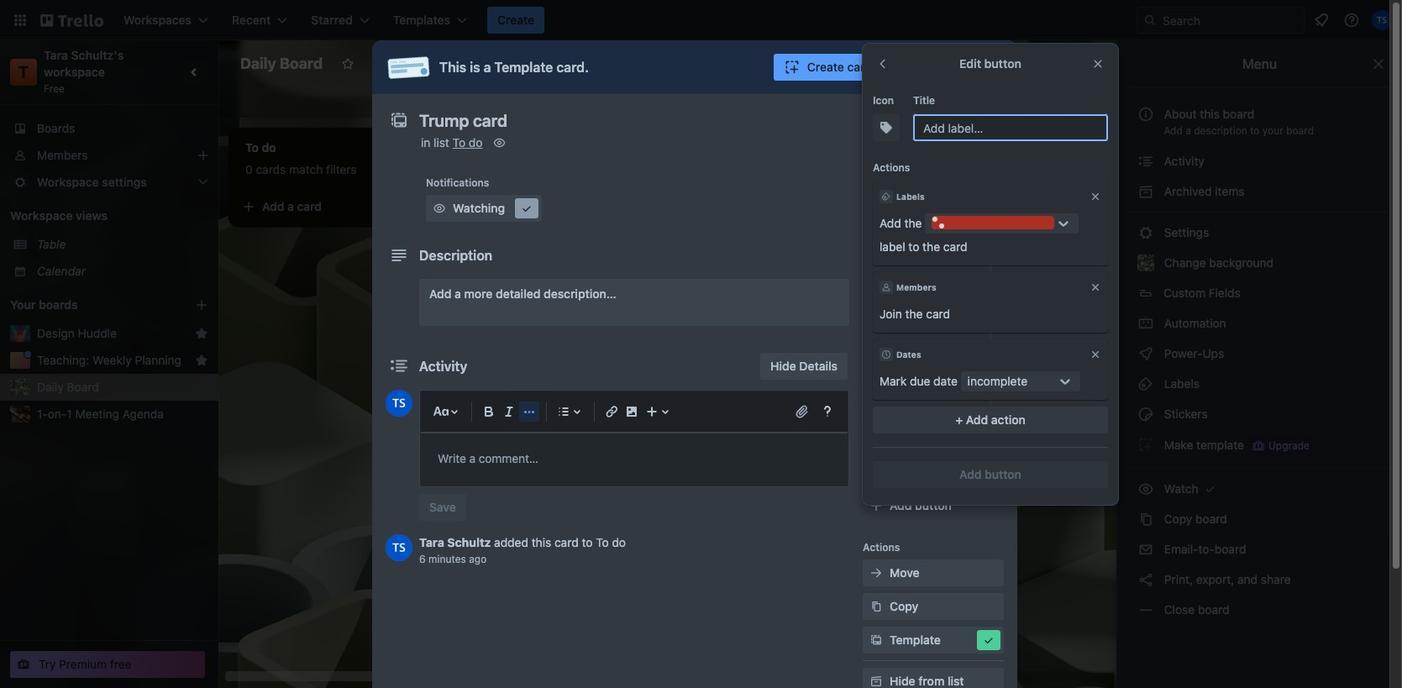 Task type: describe. For each thing, give the bounding box(es) containing it.
sm image inside watch link
[[1202, 481, 1219, 498]]

2 vertical spatial labels
[[1162, 377, 1200, 391]]

custom fields for menu
[[1164, 286, 1241, 300]]

0 horizontal spatial members link
[[0, 142, 219, 169]]

2 vertical spatial automation
[[863, 472, 920, 485]]

6
[[419, 553, 426, 566]]

change background
[[1162, 256, 1274, 270]]

filters
[[866, 87, 900, 101]]

2 horizontal spatial automation
[[1162, 316, 1227, 330]]

1 vertical spatial labels
[[890, 228, 927, 242]]

0 notifications image
[[1312, 10, 1332, 30]]

add to template
[[863, 170, 942, 182]]

link image
[[602, 402, 622, 422]]

copy for copy board
[[1165, 512, 1193, 526]]

design
[[37, 326, 75, 340]]

1 match from the left
[[289, 162, 323, 177]]

primary element
[[0, 0, 1403, 40]]

your boards
[[10, 298, 78, 312]]

sm image for email-to-board link
[[1138, 541, 1155, 558]]

2 match from the left
[[528, 162, 562, 177]]

0 vertical spatial labels link
[[863, 222, 1004, 249]]

close board
[[1162, 603, 1230, 617]]

stickers link
[[1128, 401, 1393, 428]]

add a more detailed description…
[[430, 287, 617, 301]]

2 vertical spatial power-ups
[[863, 405, 918, 418]]

mark due date
[[880, 374, 958, 388]]

sm image inside settings link
[[1138, 224, 1155, 241]]

description…
[[544, 287, 617, 301]]

workspace for workspace visible
[[395, 56, 457, 71]]

card inside button
[[848, 60, 873, 74]]

hide details link
[[761, 353, 848, 380]]

print, export, and share link
[[1128, 567, 1393, 593]]

due
[[910, 374, 931, 388]]

free
[[110, 657, 132, 672]]

a inside about this board add a description to your board
[[1186, 124, 1192, 137]]

create for create
[[498, 13, 535, 27]]

1 vertical spatial watching button
[[426, 195, 542, 222]]

date
[[934, 374, 958, 388]]

2 cards from the left
[[495, 162, 525, 177]]

weekly
[[93, 353, 132, 367]]

tara schultz's workspace link
[[44, 48, 127, 79]]

custom fields button for menu
[[1128, 280, 1393, 307]]

1-on-1 meeting agenda
[[37, 407, 164, 421]]

tara for schultz's
[[44, 48, 68, 62]]

menu
[[1243, 56, 1278, 71]]

attachment button
[[863, 289, 1004, 316]]

sm image for automation button
[[740, 81, 763, 104]]

items
[[1216, 184, 1245, 198]]

2 add a card from the left
[[501, 199, 561, 214]]

notifications
[[426, 177, 490, 189]]

0 vertical spatial add button button
[[873, 461, 1109, 488]]

make template
[[1162, 438, 1245, 452]]

join the card
[[880, 307, 951, 321]]

hide details
[[771, 359, 838, 373]]

open information menu image
[[1344, 12, 1361, 29]]

close dialog image
[[984, 54, 1004, 74]]

starred icon image for teaching: weekly planning
[[195, 354, 208, 367]]

close image
[[1090, 191, 1102, 203]]

fields for menu
[[1209, 286, 1241, 300]]

edit
[[960, 56, 982, 71]]

daily board inside board name text box
[[240, 55, 323, 72]]

custom for menu
[[1164, 286, 1206, 300]]

table
[[37, 237, 66, 251]]

0 vertical spatial actions
[[873, 161, 911, 174]]

sm image for 'copy' link
[[868, 598, 885, 615]]

join
[[880, 307, 903, 321]]

design huddle
[[37, 326, 117, 340]]

1 vertical spatial tara schultz (taraschultz7) image
[[386, 390, 413, 417]]

search image
[[1144, 13, 1157, 27]]

2 vertical spatial tara schultz (taraschultz7) image
[[386, 535, 413, 561]]

list
[[434, 135, 450, 150]]

+
[[956, 413, 963, 427]]

tara for schultz
[[419, 535, 444, 550]]

table link
[[37, 236, 208, 253]]

cover link
[[863, 323, 1004, 350]]

add power-ups link
[[863, 424, 1004, 451]]

1 cards from the left
[[256, 162, 286, 177]]

board link
[[509, 50, 581, 77]]

workspace views
[[10, 208, 108, 223]]

share
[[1262, 572, 1292, 587]]

add inside about this board add a description to your board
[[1164, 124, 1183, 137]]

teaching: weekly planning button
[[37, 352, 188, 369]]

italic ⌘i image
[[499, 402, 519, 422]]

upgrade
[[1269, 440, 1310, 452]]

2 filters from the left
[[565, 162, 596, 177]]

copy board link
[[1128, 506, 1393, 533]]

1 vertical spatial members
[[890, 194, 942, 208]]

change background link
[[1128, 250, 1393, 277]]

in
[[421, 135, 431, 150]]

email-
[[1165, 542, 1199, 556]]

detailed
[[496, 287, 541, 301]]

this inside tara schultz added this card to to do 6 minutes ago
[[532, 535, 552, 550]]

0 vertical spatial watching button
[[534, 81, 627, 108]]

1 horizontal spatial members link
[[863, 188, 1004, 215]]

print,
[[1165, 572, 1194, 587]]

watch
[[1162, 482, 1202, 496]]

1 horizontal spatial activity
[[1162, 154, 1205, 168]]

t link
[[10, 59, 37, 86]]

hide
[[771, 359, 797, 373]]

0 horizontal spatial template
[[495, 60, 553, 75]]

sm image for watch link
[[1138, 481, 1155, 498]]

the for join the card
[[906, 307, 923, 321]]

about
[[1165, 107, 1197, 121]]

make
[[1165, 438, 1194, 452]]

3 cards from the left
[[972, 162, 1002, 177]]

archived items
[[1162, 184, 1245, 198]]

editor toolbar toolbar
[[428, 398, 841, 425]]

3 filters from the left
[[1042, 162, 1073, 177]]

create card from template button
[[774, 54, 964, 81]]

ups down mark due date
[[898, 405, 918, 418]]

checklist link
[[863, 256, 1004, 282]]

details
[[800, 359, 838, 373]]

1 vertical spatial labels link
[[1128, 371, 1393, 398]]

power- down the mark
[[863, 405, 898, 418]]

board down the export,
[[1199, 603, 1230, 617]]

t
[[18, 62, 29, 82]]

close
[[1165, 603, 1195, 617]]

2 horizontal spatial board
[[538, 56, 571, 71]]

1 vertical spatial daily board
[[37, 380, 99, 394]]

power-ups button
[[631, 81, 736, 108]]

1-on-1 meeting agenda link
[[37, 406, 208, 423]]

sm image for copy board link on the bottom right of the page
[[1138, 511, 1155, 528]]

custom fields for add to template
[[890, 362, 969, 377]]

visible
[[460, 56, 496, 71]]

planning
[[135, 353, 182, 367]]

this
[[440, 60, 467, 75]]

watching for topmost watching button
[[565, 87, 617, 101]]

1 vertical spatial actions
[[863, 541, 901, 554]]

settings
[[1162, 225, 1210, 240]]

attach and insert link image
[[794, 403, 811, 420]]

sm image inside archived items "link"
[[1138, 183, 1155, 200]]

sm image inside automation link
[[1138, 315, 1155, 332]]

color: red, title: none image
[[932, 216, 1055, 230]]

close image for mark due date
[[1090, 349, 1102, 361]]

sm image inside close board link
[[1138, 602, 1155, 619]]

activity link
[[1128, 148, 1393, 175]]

calendar
[[37, 264, 86, 278]]

Search field
[[1157, 8, 1305, 33]]

sm image inside activity link
[[1138, 153, 1155, 170]]

template inside button
[[905, 60, 954, 74]]

teaching: weekly planning
[[37, 353, 182, 367]]

on-
[[48, 407, 67, 421]]

power-ups link
[[1128, 340, 1393, 367]]

custom fields button for add to template
[[863, 361, 1004, 378]]

email-to-board
[[1162, 542, 1247, 556]]

Main content area, start typing to enter text. text field
[[438, 449, 831, 469]]

sm image inside template button
[[981, 632, 998, 649]]

automation link
[[1128, 310, 1393, 337]]

card inside tara schultz added this card to to do 6 minutes ago
[[555, 535, 579, 550]]

return to previous screen image
[[877, 57, 890, 71]]

label
[[880, 240, 906, 254]]

sm image for "checklist" link
[[868, 261, 885, 277]]

ups inside add power-ups link
[[955, 430, 977, 444]]

board up print, export, and share
[[1215, 542, 1247, 556]]

export,
[[1197, 572, 1235, 587]]

2 add a card button from the left
[[474, 193, 662, 220]]

daily board link
[[37, 379, 208, 396]]



Task type: vqa. For each thing, say whether or not it's contained in the screenshot.
rightmost 1,000 +
no



Task type: locate. For each thing, give the bounding box(es) containing it.
0 horizontal spatial tara
[[44, 48, 68, 62]]

tara schultz (taraschultz7) image
[[1373, 10, 1393, 30], [386, 390, 413, 417], [386, 535, 413, 561]]

create for create card from template
[[808, 60, 845, 74]]

workspace visible
[[395, 56, 496, 71]]

1 horizontal spatial daily board
[[240, 55, 323, 72]]

do
[[469, 135, 483, 150], [612, 535, 626, 550]]

0
[[926, 87, 933, 101], [245, 162, 253, 177], [484, 162, 491, 177], [962, 162, 969, 177]]

0 horizontal spatial board
[[67, 380, 99, 394]]

star or unstar board image
[[341, 57, 355, 71]]

free
[[44, 82, 65, 95]]

add button
[[960, 467, 1022, 482], [890, 498, 952, 513]]

1 vertical spatial daily
[[37, 380, 64, 394]]

1 add a card button from the left
[[235, 193, 424, 220]]

bold ⌘b image
[[479, 402, 499, 422]]

2 create from template… image from the left
[[908, 200, 921, 214]]

1 vertical spatial the
[[923, 240, 941, 254]]

actions up add the
[[873, 161, 911, 174]]

2 horizontal spatial cards
[[972, 162, 1002, 177]]

this inside about this board add a description to your board
[[1201, 107, 1220, 121]]

dates
[[897, 350, 922, 360]]

1 vertical spatial workspace
[[10, 208, 73, 223]]

sm image inside email-to-board link
[[1138, 541, 1155, 558]]

tara inside "tara schultz's workspace free"
[[44, 48, 68, 62]]

tara schultz's workspace free
[[44, 48, 127, 95]]

the up "checklist" link
[[923, 240, 941, 254]]

1 horizontal spatial workspace
[[395, 56, 457, 71]]

label to the card
[[880, 240, 968, 254]]

power- down date
[[915, 430, 955, 444]]

0 vertical spatial template
[[495, 60, 553, 75]]

activity up text styles icon
[[419, 359, 468, 374]]

copy up email-
[[1165, 512, 1193, 526]]

0 vertical spatial labels
[[897, 192, 925, 202]]

add button button down + add action
[[873, 461, 1109, 488]]

1 0 cards match filters from the left
[[245, 162, 357, 177]]

1 starred icon image from the top
[[195, 327, 208, 340]]

template inside button
[[890, 633, 941, 647]]

1
[[67, 407, 72, 421]]

actions up move
[[863, 541, 901, 554]]

to-
[[1199, 542, 1215, 556]]

2 horizontal spatial 0 cards match filters
[[962, 162, 1073, 177]]

upgrade button
[[1249, 436, 1314, 456]]

tara schultz (taraschultz7) image inside primary element
[[1373, 10, 1393, 30]]

this
[[1201, 107, 1220, 121], [532, 535, 552, 550]]

watching button down notifications
[[426, 195, 542, 222]]

2 vertical spatial members
[[897, 282, 937, 293]]

0 vertical spatial tara
[[44, 48, 68, 62]]

add a more detailed description… link
[[419, 279, 850, 326]]

the right join
[[906, 307, 923, 321]]

1 horizontal spatial create from template… image
[[908, 200, 921, 214]]

ups inside 'power-ups' button
[[704, 87, 726, 101]]

1 horizontal spatial fields
[[1209, 286, 1241, 300]]

create up this is a template card.
[[498, 13, 535, 27]]

power- up stickers
[[1165, 346, 1203, 361]]

1 vertical spatial custom fields
[[890, 362, 969, 377]]

automation down create card from template button
[[763, 87, 827, 101]]

watching button
[[534, 81, 627, 108], [426, 195, 542, 222]]

added
[[494, 535, 529, 550]]

is
[[470, 60, 481, 75]]

0 horizontal spatial custom fields button
[[863, 361, 1004, 378]]

starred icon image
[[195, 327, 208, 340], [195, 354, 208, 367]]

card.
[[557, 60, 589, 75]]

2 vertical spatial template
[[1197, 438, 1245, 452]]

0 horizontal spatial add a card
[[262, 199, 322, 214]]

1 horizontal spatial board
[[280, 55, 323, 72]]

1 horizontal spatial power-ups
[[863, 405, 918, 418]]

2 starred icon image from the top
[[195, 354, 208, 367]]

0 horizontal spatial match
[[289, 162, 323, 177]]

0 horizontal spatial watching
[[453, 201, 505, 215]]

close image for join the card
[[1090, 282, 1102, 293]]

button up move link
[[915, 498, 952, 513]]

tara schultz (taraschultz7) image
[[1014, 82, 1038, 106]]

0 vertical spatial add button
[[960, 467, 1022, 482]]

image image
[[622, 402, 642, 422]]

premium
[[59, 657, 107, 672]]

to right added
[[582, 535, 593, 550]]

activity up archived
[[1162, 154, 1205, 168]]

power-ups
[[665, 87, 726, 101], [1162, 346, 1228, 361], [863, 405, 918, 418]]

1 vertical spatial custom
[[890, 362, 933, 377]]

1 vertical spatial template
[[898, 170, 942, 182]]

to inside tara schultz added this card to to do 6 minutes ago
[[596, 535, 609, 550]]

board inside text box
[[280, 55, 323, 72]]

starred icon image for design huddle
[[195, 327, 208, 340]]

6 minutes ago link
[[419, 553, 487, 566]]

0 vertical spatial this
[[1201, 107, 1220, 121]]

members up add the
[[890, 194, 942, 208]]

workspace up the table
[[10, 208, 73, 223]]

sm image for power-ups link
[[1138, 345, 1155, 362]]

labels up stickers
[[1162, 377, 1200, 391]]

1 vertical spatial starred icon image
[[195, 354, 208, 367]]

2 horizontal spatial power-ups
[[1162, 346, 1228, 361]]

0 vertical spatial activity
[[1162, 154, 1205, 168]]

create from template… image up add the
[[908, 200, 921, 214]]

move link
[[863, 560, 1004, 587]]

power-ups down primary element
[[665, 87, 726, 101]]

create from template… image
[[430, 200, 444, 214], [908, 200, 921, 214]]

Add label… text field
[[914, 114, 1109, 141]]

sm image inside 'copy' link
[[868, 598, 885, 615]]

tara schultz (taraschultz7) image left 6
[[386, 535, 413, 561]]

0 vertical spatial fields
[[1209, 286, 1241, 300]]

sm image
[[740, 81, 763, 104], [431, 200, 448, 217], [519, 200, 535, 217], [868, 261, 885, 277], [1138, 345, 1155, 362], [1138, 406, 1155, 423], [1138, 481, 1155, 498], [1138, 511, 1155, 528], [1138, 541, 1155, 558], [868, 598, 885, 615], [868, 632, 885, 649]]

0 vertical spatial the
[[905, 216, 922, 230]]

workspace inside button
[[395, 56, 457, 71]]

0 horizontal spatial automation
[[763, 87, 827, 101]]

try premium free
[[39, 657, 132, 672]]

activity
[[1162, 154, 1205, 168], [419, 359, 468, 374]]

members link down boards on the top left of the page
[[0, 142, 219, 169]]

your boards with 4 items element
[[10, 295, 170, 315]]

this is a template card.
[[440, 60, 589, 75]]

create inside primary element
[[498, 13, 535, 27]]

3 0 cards match filters from the left
[[962, 162, 1073, 177]]

2 horizontal spatial add a card button
[[952, 193, 1140, 220]]

add power-ups
[[890, 430, 977, 444]]

3 add a card button from the left
[[952, 193, 1140, 220]]

sm image inside template button
[[868, 632, 885, 649]]

minutes
[[429, 553, 466, 566]]

design huddle button
[[37, 325, 188, 342]]

power- down primary element
[[665, 87, 704, 101]]

create card from template
[[808, 60, 954, 74]]

watching down customize views icon on the left top of page
[[565, 87, 617, 101]]

sm image inside watch link
[[1138, 481, 1155, 498]]

1 vertical spatial create
[[808, 60, 845, 74]]

sm image inside copy board link
[[1138, 511, 1155, 528]]

close popover image
[[1092, 57, 1105, 71]]

to inside tara schultz added this card to to do 6 minutes ago
[[582, 535, 593, 550]]

watching for the bottommost watching button
[[453, 201, 505, 215]]

members link up add the
[[863, 188, 1004, 215]]

board up description
[[1224, 107, 1255, 121]]

title
[[914, 94, 936, 107]]

1 horizontal spatial add a card
[[501, 199, 561, 214]]

card
[[848, 60, 873, 74], [297, 199, 322, 214], [536, 199, 561, 214], [1013, 199, 1038, 214], [944, 240, 968, 254], [927, 307, 951, 321], [555, 535, 579, 550]]

custom down dates
[[890, 362, 933, 377]]

copy down move
[[890, 599, 919, 614]]

1 horizontal spatial to
[[596, 535, 609, 550]]

0 horizontal spatial add button
[[890, 498, 952, 513]]

1 horizontal spatial add button
[[960, 467, 1022, 482]]

0 horizontal spatial filters
[[326, 162, 357, 177]]

template button
[[863, 627, 1004, 654]]

template right make
[[1197, 438, 1245, 452]]

custom fields down dates
[[890, 362, 969, 377]]

3 add a card from the left
[[978, 199, 1038, 214]]

ups down +
[[955, 430, 977, 444]]

workspace for workspace views
[[10, 208, 73, 223]]

change
[[1165, 256, 1207, 270]]

2 horizontal spatial add a card
[[978, 199, 1038, 214]]

tara schultz (taraschultz7) image left text styles icon
[[386, 390, 413, 417]]

sm image inside stickers link
[[1138, 406, 1155, 423]]

button
[[985, 56, 1022, 71], [985, 467, 1022, 482], [915, 498, 952, 513]]

daily board left star or unstar board image
[[240, 55, 323, 72]]

workspace visible button
[[365, 50, 506, 77]]

button right edit in the top of the page
[[985, 56, 1022, 71]]

0 horizontal spatial this
[[532, 535, 552, 550]]

custom fields down change background
[[1164, 286, 1241, 300]]

0 vertical spatial copy
[[1165, 512, 1193, 526]]

copy board
[[1162, 512, 1228, 526]]

try
[[39, 657, 56, 672]]

2 vertical spatial button
[[915, 498, 952, 513]]

1 vertical spatial activity
[[419, 359, 468, 374]]

customize views image
[[589, 55, 606, 72]]

this right added
[[532, 535, 552, 550]]

create from template… image down notifications
[[430, 200, 444, 214]]

+ add action
[[956, 413, 1026, 427]]

agenda
[[122, 407, 164, 421]]

power-ups down the mark
[[863, 405, 918, 418]]

sm image for stickers link
[[1138, 406, 1155, 423]]

1 add a card from the left
[[262, 199, 322, 214]]

sm image inside automation button
[[740, 81, 763, 104]]

description
[[419, 248, 493, 263]]

1 horizontal spatial watching
[[565, 87, 617, 101]]

save
[[430, 500, 456, 514]]

power- inside button
[[665, 87, 704, 101]]

sm image inside power-ups link
[[1138, 345, 1155, 362]]

0 vertical spatial to
[[453, 135, 466, 150]]

labels
[[897, 192, 925, 202], [890, 228, 927, 242], [1162, 377, 1200, 391]]

about this board add a description to your board
[[1164, 107, 1315, 137]]

tara schultz added this card to to do 6 minutes ago
[[419, 535, 626, 566]]

more formatting image
[[519, 402, 540, 422]]

ups down automation link
[[1203, 346, 1225, 361]]

0 vertical spatial close image
[[1090, 282, 1102, 293]]

ups inside power-ups link
[[1203, 346, 1225, 361]]

3 match from the left
[[1005, 162, 1039, 177]]

1 vertical spatial this
[[532, 535, 552, 550]]

copy for copy
[[890, 599, 919, 614]]

ups left automation button
[[704, 87, 726, 101]]

create
[[498, 13, 535, 27], [808, 60, 845, 74]]

0 horizontal spatial create
[[498, 13, 535, 27]]

add button button
[[873, 461, 1109, 488], [863, 493, 1004, 519]]

text styles image
[[431, 402, 451, 422]]

open help dialog image
[[818, 402, 838, 422]]

lists image
[[554, 402, 574, 422]]

1 vertical spatial add button button
[[863, 493, 1004, 519]]

1 close image from the top
[[1090, 282, 1102, 293]]

1 vertical spatial add button
[[890, 498, 952, 513]]

0 horizontal spatial activity
[[419, 359, 468, 374]]

email-to-board link
[[1128, 536, 1393, 563]]

copy inside 'copy' link
[[890, 599, 919, 614]]

board right your
[[1287, 124, 1315, 137]]

settings link
[[1128, 219, 1393, 246]]

boards link
[[0, 115, 219, 142]]

and
[[1238, 572, 1258, 587]]

actions
[[873, 161, 911, 174], [863, 541, 901, 554]]

members down boards on the top left of the page
[[37, 148, 88, 162]]

copy inside copy board link
[[1165, 512, 1193, 526]]

None text field
[[411, 106, 966, 136]]

custom fields button up automation link
[[1128, 280, 1393, 307]]

meeting
[[75, 407, 119, 421]]

1 vertical spatial do
[[612, 535, 626, 550]]

1 horizontal spatial this
[[1201, 107, 1220, 121]]

views
[[76, 208, 108, 223]]

2 close image from the top
[[1090, 349, 1102, 361]]

0 horizontal spatial add a card button
[[235, 193, 424, 220]]

1 horizontal spatial do
[[612, 535, 626, 550]]

1 filters from the left
[[326, 162, 357, 177]]

create button
[[488, 7, 545, 34]]

labels link down power-ups link
[[1128, 371, 1393, 398]]

fields right the due
[[936, 362, 969, 377]]

1 vertical spatial button
[[985, 467, 1022, 482]]

0 vertical spatial create
[[498, 13, 535, 27]]

boards
[[37, 121, 75, 135]]

fields down change background
[[1209, 286, 1241, 300]]

template up add the
[[898, 170, 942, 182]]

this up description
[[1201, 107, 1220, 121]]

sm image inside members link
[[868, 193, 885, 210]]

0 horizontal spatial copy
[[890, 599, 919, 614]]

to left your
[[1251, 124, 1260, 137]]

0 horizontal spatial to
[[453, 135, 466, 150]]

0 vertical spatial button
[[985, 56, 1022, 71]]

tara inside tara schultz added this card to to do 6 minutes ago
[[419, 535, 444, 550]]

template down the create button
[[495, 60, 553, 75]]

stickers
[[1162, 407, 1208, 421]]

the up "label to the card"
[[905, 216, 922, 230]]

automation inside button
[[763, 87, 827, 101]]

board up 1
[[67, 380, 99, 394]]

to inside about this board add a description to your board
[[1251, 124, 1260, 137]]

add board image
[[195, 298, 208, 312]]

starred icon image right planning
[[195, 354, 208, 367]]

custom for add to template
[[890, 362, 933, 377]]

teaching:
[[37, 353, 89, 367]]

labels down add to template
[[897, 192, 925, 202]]

labels up checklist
[[890, 228, 927, 242]]

template up title
[[905, 60, 954, 74]]

1 horizontal spatial filters
[[565, 162, 596, 177]]

automation down the change
[[1162, 316, 1227, 330]]

your
[[10, 298, 36, 312]]

close image
[[1090, 282, 1102, 293], [1090, 349, 1102, 361]]

watch link
[[1128, 476, 1393, 503]]

schultz
[[447, 535, 491, 550]]

0 horizontal spatial daily
[[37, 380, 64, 394]]

add button button up move link
[[863, 493, 1004, 519]]

schultz's
[[71, 48, 124, 62]]

custom down the change
[[1164, 286, 1206, 300]]

custom fields button down dates
[[863, 361, 1004, 378]]

workspace left is at top
[[395, 56, 457, 71]]

from
[[876, 60, 902, 74]]

1 horizontal spatial labels link
[[1128, 371, 1393, 398]]

1 horizontal spatial custom
[[1164, 286, 1206, 300]]

automation down add power-ups link
[[863, 472, 920, 485]]

add button down + add action
[[960, 467, 1022, 482]]

1 horizontal spatial custom fields
[[1164, 286, 1241, 300]]

the for add the
[[905, 216, 922, 230]]

1 vertical spatial fields
[[936, 362, 969, 377]]

background
[[1210, 256, 1274, 270]]

button down action
[[985, 467, 1022, 482]]

daily board up 1
[[37, 380, 99, 394]]

tara schultz (taraschultz7) image right the open information menu image
[[1373, 10, 1393, 30]]

add the
[[880, 216, 922, 230]]

0 vertical spatial automation
[[763, 87, 827, 101]]

1 vertical spatial to
[[596, 535, 609, 550]]

0 vertical spatial custom fields
[[1164, 286, 1241, 300]]

watching down notifications
[[453, 201, 505, 215]]

1 horizontal spatial automation
[[863, 472, 920, 485]]

board left star or unstar board image
[[280, 55, 323, 72]]

1-
[[37, 407, 48, 421]]

starred icon image down add board "icon"
[[195, 327, 208, 340]]

watching button down card.
[[534, 81, 627, 108]]

1 vertical spatial copy
[[890, 599, 919, 614]]

fields for add to template
[[936, 362, 969, 377]]

tara up workspace
[[44, 48, 68, 62]]

2 horizontal spatial match
[[1005, 162, 1039, 177]]

more
[[464, 287, 493, 301]]

to right label
[[909, 240, 920, 254]]

Board name text field
[[232, 50, 331, 77]]

tara up 6
[[419, 535, 444, 550]]

board up to-
[[1196, 512, 1228, 526]]

match
[[289, 162, 323, 177], [528, 162, 562, 177], [1005, 162, 1039, 177]]

daily inside board name text box
[[240, 55, 276, 72]]

2 horizontal spatial filters
[[1042, 162, 1073, 177]]

0 vertical spatial members
[[37, 148, 88, 162]]

board left customize views icon on the left top of page
[[538, 56, 571, 71]]

power-ups inside button
[[665, 87, 726, 101]]

sm image inside move link
[[868, 565, 885, 582]]

2 0 cards match filters from the left
[[484, 162, 596, 177]]

sm image inside "checklist" link
[[868, 261, 885, 277]]

copy
[[1165, 512, 1193, 526], [890, 599, 919, 614]]

automation button
[[740, 81, 837, 108]]

1 horizontal spatial add a card button
[[474, 193, 662, 220]]

1 horizontal spatial custom fields button
[[1128, 280, 1393, 307]]

board
[[1224, 107, 1255, 121], [1287, 124, 1315, 137], [1196, 512, 1228, 526], [1215, 542, 1247, 556], [1199, 603, 1230, 617]]

0 vertical spatial daily
[[240, 55, 276, 72]]

cover
[[890, 329, 923, 343]]

calendar link
[[37, 263, 208, 280]]

0 horizontal spatial cards
[[256, 162, 286, 177]]

do inside tara schultz added this card to to do 6 minutes ago
[[612, 535, 626, 550]]

sm image inside print, export, and share link
[[1138, 572, 1155, 588]]

0 vertical spatial custom fields button
[[1128, 280, 1393, 307]]

power-ups up stickers
[[1162, 346, 1228, 361]]

template
[[905, 60, 954, 74], [898, 170, 942, 182], [1197, 438, 1245, 452]]

sm image for template button
[[868, 632, 885, 649]]

sm image
[[878, 119, 895, 136], [491, 134, 508, 151], [1138, 153, 1155, 170], [1138, 183, 1155, 200], [868, 193, 885, 210], [1138, 224, 1155, 241], [868, 227, 885, 244], [1138, 315, 1155, 332], [868, 328, 885, 345], [1138, 376, 1155, 393], [1138, 436, 1155, 453], [1202, 481, 1219, 498], [868, 565, 885, 582], [1138, 572, 1155, 588], [1138, 602, 1155, 619], [981, 632, 998, 649], [868, 673, 885, 688]]

labels link up "checklist" link
[[863, 222, 1004, 249]]

0 horizontal spatial power-ups
[[665, 87, 726, 101]]

1 horizontal spatial cards
[[495, 162, 525, 177]]

1 vertical spatial template
[[890, 633, 941, 647]]

create up automation button
[[808, 60, 845, 74]]

add a card button
[[235, 193, 424, 220], [474, 193, 662, 220], [952, 193, 1140, 220]]

1 horizontal spatial copy
[[1165, 512, 1193, 526]]

sm image inside cover link
[[868, 328, 885, 345]]

1 create from template… image from the left
[[430, 200, 444, 214]]

add button up move link
[[890, 498, 952, 513]]

your
[[1263, 124, 1284, 137]]

0 horizontal spatial do
[[469, 135, 483, 150]]

members up attachment
[[897, 282, 937, 293]]

to up add the
[[886, 170, 896, 182]]

0 horizontal spatial workspace
[[10, 208, 73, 223]]

0 vertical spatial power-ups
[[665, 87, 726, 101]]

sm image for the bottommost watching button
[[431, 200, 448, 217]]

template down 'copy' link
[[890, 633, 941, 647]]

1 vertical spatial automation
[[1162, 316, 1227, 330]]

to do link
[[453, 135, 483, 150]]



